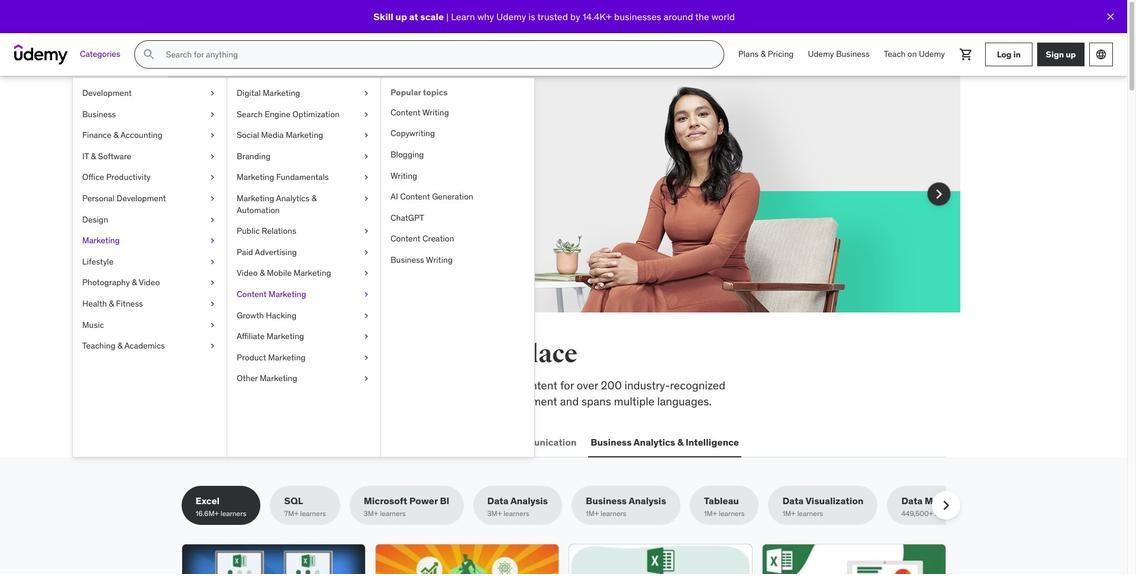 Task type: vqa. For each thing, say whether or not it's contained in the screenshot.


Task type: locate. For each thing, give the bounding box(es) containing it.
supports
[[311, 394, 356, 408]]

in right log
[[1014, 49, 1021, 60]]

2 vertical spatial writing
[[426, 255, 453, 265]]

business inside business analytics & intelligence button
[[591, 436, 632, 448]]

xsmall image inside digital marketing link
[[362, 88, 371, 99]]

skills inside covering critical workplace skills to technical topics, including prep content for over 200 industry-recognized certifications, our catalog supports well-rounded professional development and spans multiple languages.
[[320, 378, 345, 392]]

development for web
[[206, 436, 267, 448]]

teach on udemy link
[[877, 40, 952, 69]]

for up with
[[254, 157, 267, 171]]

your up marketing fundamentals
[[270, 157, 292, 171]]

industry-
[[625, 378, 670, 392]]

1m+ for business analysis
[[586, 509, 599, 518]]

analysis inside data analysis 3m+ learners
[[511, 495, 548, 507]]

0 horizontal spatial up
[[396, 11, 407, 22]]

analytics
[[276, 193, 310, 204], [634, 436, 676, 448]]

xsmall image for marketing
[[208, 235, 217, 247]]

learners inside excel 16.6m+ learners
[[221, 509, 246, 518]]

2 learners from the left
[[300, 509, 326, 518]]

the up "other"
[[221, 339, 259, 369]]

0 vertical spatial writing
[[422, 107, 449, 118]]

video down paid
[[237, 268, 258, 278]]

1 vertical spatial analytics
[[634, 436, 676, 448]]

1 vertical spatial next image
[[937, 496, 956, 515]]

fundamentals
[[276, 172, 329, 183]]

& left intelligence on the bottom of the page
[[678, 436, 684, 448]]

xsmall image inside finance & accounting link
[[208, 130, 217, 141]]

& right finance
[[114, 130, 119, 140]]

1 horizontal spatial 3m+
[[488, 509, 502, 518]]

xsmall image inside content marketing link
[[362, 289, 371, 300]]

business inside business analysis 1m+ learners
[[586, 495, 627, 507]]

one
[[468, 339, 511, 369]]

all the skills you need in one place
[[181, 339, 578, 369]]

up for skill
[[396, 11, 407, 22]]

development down categories dropdown button
[[82, 88, 132, 98]]

learners
[[221, 509, 246, 518], [300, 509, 326, 518], [380, 509, 406, 518], [504, 509, 529, 518], [601, 509, 627, 518], [719, 509, 745, 518], [798, 509, 823, 518], [935, 509, 961, 518]]

udemy left is
[[497, 11, 526, 22]]

xsmall image inside 'growth hacking' 'link'
[[362, 310, 371, 321]]

development inside personal development link
[[117, 193, 166, 204]]

branding link
[[227, 146, 381, 167]]

learners inside business analysis 1m+ learners
[[601, 509, 627, 518]]

certifications,
[[181, 394, 250, 408]]

3 data from the left
[[902, 495, 923, 507]]

200
[[601, 378, 622, 392]]

0 vertical spatial for
[[254, 157, 267, 171]]

you down content writing
[[401, 127, 435, 152]]

personal development link
[[73, 188, 227, 209]]

1 vertical spatial skills
[[320, 378, 345, 392]]

writing down 'topics'
[[422, 107, 449, 118]]

xsmall image inside marketing fundamentals link
[[362, 172, 371, 183]]

content marketing link
[[227, 284, 381, 305]]

& right teaching
[[117, 340, 123, 351]]

by
[[571, 11, 580, 22]]

development link
[[73, 83, 227, 104]]

data inside data modeling 449,500+ learners
[[902, 495, 923, 507]]

next image inside carousel element
[[930, 185, 949, 204]]

0 horizontal spatial 1m+
[[586, 509, 599, 518]]

academics
[[124, 340, 165, 351]]

analysis for data analysis
[[511, 495, 548, 507]]

1 vertical spatial for
[[560, 378, 574, 392]]

xsmall image inside teaching & academics link
[[208, 340, 217, 352]]

data visualization 1m+ learners
[[783, 495, 864, 518]]

xsmall image inside 'marketing analytics & automation' "link"
[[362, 193, 371, 205]]

content up growth
[[237, 289, 267, 299]]

&
[[761, 49, 766, 59], [114, 130, 119, 140], [91, 151, 96, 161], [312, 193, 317, 204], [260, 268, 265, 278], [132, 277, 137, 288], [109, 298, 114, 309], [117, 340, 123, 351], [678, 436, 684, 448]]

you up to
[[332, 339, 375, 369]]

xsmall image inside product marketing link
[[362, 352, 371, 364]]

xsmall image inside the 'music' link
[[208, 319, 217, 331]]

categories button
[[73, 40, 127, 69]]

1 horizontal spatial for
[[560, 378, 574, 392]]

8 learners from the left
[[935, 509, 961, 518]]

1 horizontal spatial your
[[360, 157, 382, 171]]

affiliate
[[237, 331, 265, 342]]

1m+ inside business analysis 1m+ learners
[[586, 509, 599, 518]]

xsmall image for finance & accounting
[[208, 130, 217, 141]]

business analytics & intelligence
[[591, 436, 739, 448]]

xsmall image inside it & software "link"
[[208, 151, 217, 162]]

xsmall image
[[208, 88, 217, 99], [208, 109, 217, 120], [208, 151, 217, 162], [362, 151, 371, 162], [208, 193, 217, 205], [362, 193, 371, 205], [208, 214, 217, 226], [362, 289, 371, 300], [208, 298, 217, 310], [208, 340, 217, 352], [362, 373, 371, 385]]

well-
[[359, 394, 383, 408]]

2 horizontal spatial udemy
[[919, 49, 945, 59]]

0 vertical spatial up
[[396, 11, 407, 22]]

sign up
[[1046, 49, 1076, 60]]

xsmall image inside photography & video link
[[208, 277, 217, 289]]

the left world
[[696, 11, 710, 22]]

1m+
[[586, 509, 599, 518], [704, 509, 717, 518], [783, 509, 796, 518]]

business inside business writing link
[[391, 255, 424, 265]]

marketing inside 'link'
[[294, 268, 331, 278]]

learners inside sql 7m+ learners
[[300, 509, 326, 518]]

health
[[82, 298, 107, 309]]

xsmall image for teaching & academics
[[208, 340, 217, 352]]

0 horizontal spatial 3m+
[[364, 509, 378, 518]]

teaching
[[82, 340, 115, 351]]

& inside 'link'
[[260, 268, 265, 278]]

development
[[82, 88, 132, 98], [117, 193, 166, 204], [206, 436, 267, 448]]

video down the lifestyle link
[[139, 277, 160, 288]]

writing down blogging
[[391, 170, 417, 181]]

business
[[836, 49, 870, 59], [82, 109, 116, 119], [391, 255, 424, 265], [591, 436, 632, 448], [586, 495, 627, 507]]

hacking
[[266, 310, 297, 321]]

marketing link
[[73, 230, 227, 251]]

data left visualization
[[783, 495, 804, 507]]

analytics for marketing
[[276, 193, 310, 204]]

data inside data analysis 3m+ learners
[[488, 495, 509, 507]]

content down popular
[[391, 107, 421, 118]]

development down "office productivity" link
[[117, 193, 166, 204]]

marketing down hacking at bottom left
[[267, 331, 304, 342]]

& right plans
[[761, 49, 766, 59]]

0 vertical spatial you
[[401, 127, 435, 152]]

0 vertical spatial skills
[[263, 339, 327, 369]]

xsmall image inside business link
[[208, 109, 217, 120]]

finance & accounting
[[82, 130, 163, 140]]

xsmall image inside marketing link
[[208, 235, 217, 247]]

& for academics
[[117, 340, 123, 351]]

sql
[[284, 495, 303, 507]]

xsmall image for development
[[208, 88, 217, 99]]

business link
[[73, 104, 227, 125]]

shopping cart with 0 items image
[[960, 47, 974, 62]]

1 horizontal spatial data
[[783, 495, 804, 507]]

& left the mobile
[[260, 268, 265, 278]]

1 horizontal spatial up
[[1066, 49, 1076, 60]]

xsmall image inside affiliate marketing link
[[362, 331, 371, 343]]

content for writing
[[391, 107, 421, 118]]

& right it
[[91, 151, 96, 161]]

data analysis 3m+ learners
[[488, 495, 548, 518]]

content right ai
[[400, 191, 430, 202]]

on
[[908, 49, 917, 59]]

media
[[261, 130, 284, 140]]

& for mobile
[[260, 268, 265, 278]]

xsmall image inside public relations link
[[362, 226, 371, 237]]

data up 449,500+
[[902, 495, 923, 507]]

ai content generation link
[[381, 187, 535, 208]]

content marketing element
[[381, 78, 535, 457]]

1 horizontal spatial 1m+
[[704, 509, 717, 518]]

skills
[[224, 157, 251, 171]]

analytics down the us.
[[276, 193, 310, 204]]

office productivity
[[82, 172, 151, 183]]

xsmall image for design
[[208, 214, 217, 226]]

2 vertical spatial development
[[206, 436, 267, 448]]

video & mobile marketing
[[237, 268, 331, 278]]

5 learners from the left
[[601, 509, 627, 518]]

1 horizontal spatial video
[[237, 268, 258, 278]]

paid advertising
[[237, 247, 297, 257]]

learners inside data modeling 449,500+ learners
[[935, 509, 961, 518]]

xsmall image inside video & mobile marketing 'link'
[[362, 268, 371, 279]]

xsmall image inside search engine optimization link
[[362, 109, 371, 120]]

marketing fundamentals
[[237, 172, 329, 183]]

xsmall image inside "office productivity" link
[[208, 172, 217, 183]]

critical
[[229, 378, 263, 392]]

0 horizontal spatial your
[[270, 157, 292, 171]]

xsmall image inside social media marketing link
[[362, 130, 371, 141]]

marketing up automation
[[237, 193, 274, 204]]

analytics inside button
[[634, 436, 676, 448]]

3 1m+ from the left
[[783, 509, 796, 518]]

personal
[[82, 193, 115, 204]]

learning
[[224, 127, 311, 152]]

4 learners from the left
[[504, 509, 529, 518]]

with
[[263, 173, 284, 187]]

1 data from the left
[[488, 495, 509, 507]]

you inside the 'learning that gets you skills for your present (and your future). get started with us.'
[[401, 127, 435, 152]]

finance & accounting link
[[73, 125, 227, 146]]

1m+ inside data visualization 1m+ learners
[[783, 509, 796, 518]]

1 learners from the left
[[221, 509, 246, 518]]

learners inside microsoft power bi 3m+ learners
[[380, 509, 406, 518]]

|
[[446, 11, 449, 22]]

2 your from the left
[[360, 157, 382, 171]]

skills
[[263, 339, 327, 369], [320, 378, 345, 392]]

1 3m+ from the left
[[364, 509, 378, 518]]

xsmall image inside the lifestyle link
[[208, 256, 217, 268]]

development inside web development button
[[206, 436, 267, 448]]

0 horizontal spatial data
[[488, 495, 509, 507]]

xsmall image for public relations
[[362, 226, 371, 237]]

development right web
[[206, 436, 267, 448]]

1 analysis from the left
[[511, 495, 548, 507]]

xsmall image inside development link
[[208, 88, 217, 99]]

it
[[82, 151, 89, 161]]

content down the chatgpt
[[391, 233, 421, 244]]

it & software link
[[73, 146, 227, 167]]

2 horizontal spatial data
[[902, 495, 923, 507]]

xsmall image inside 'branding' link
[[362, 151, 371, 162]]

learn
[[451, 11, 475, 22]]

xsmall image inside design link
[[208, 214, 217, 226]]

categories
[[80, 49, 120, 59]]

xsmall image for business
[[208, 109, 217, 120]]

& down marketing fundamentals link at the top of page
[[312, 193, 317, 204]]

0 horizontal spatial analysis
[[511, 495, 548, 507]]

1 horizontal spatial analytics
[[634, 436, 676, 448]]

3m+
[[364, 509, 378, 518], [488, 509, 502, 518]]

plans
[[739, 49, 759, 59]]

writing down creation in the top of the page
[[426, 255, 453, 265]]

0 vertical spatial analytics
[[276, 193, 310, 204]]

data
[[488, 495, 509, 507], [783, 495, 804, 507], [902, 495, 923, 507]]

for up and
[[560, 378, 574, 392]]

0 horizontal spatial in
[[441, 339, 464, 369]]

scale
[[420, 11, 444, 22]]

marketing down paid advertising link
[[294, 268, 331, 278]]

chatgpt
[[391, 212, 424, 223]]

data right "bi"
[[488, 495, 509, 507]]

analytics down multiple on the right of the page
[[634, 436, 676, 448]]

up left at
[[396, 11, 407, 22]]

udemy right 'on'
[[919, 49, 945, 59]]

xsmall image for growth hacking
[[362, 310, 371, 321]]

teaching & academics
[[82, 340, 165, 351]]

health & fitness
[[82, 298, 143, 309]]

0 vertical spatial next image
[[930, 185, 949, 204]]

2 3m+ from the left
[[488, 509, 502, 518]]

other marketing link
[[227, 368, 381, 389]]

1 vertical spatial development
[[117, 193, 166, 204]]

1 vertical spatial up
[[1066, 49, 1076, 60]]

0 vertical spatial the
[[696, 11, 710, 22]]

& right health
[[109, 298, 114, 309]]

power
[[410, 495, 438, 507]]

learners inside tableau 1m+ learners
[[719, 509, 745, 518]]

xsmall image inside other marketing link
[[362, 373, 371, 385]]

xsmall image
[[362, 88, 371, 99], [362, 109, 371, 120], [208, 130, 217, 141], [362, 130, 371, 141], [208, 172, 217, 183], [362, 172, 371, 183], [362, 226, 371, 237], [208, 235, 217, 247], [362, 247, 371, 258], [208, 256, 217, 268], [362, 268, 371, 279], [208, 277, 217, 289], [362, 310, 371, 321], [208, 319, 217, 331], [362, 331, 371, 343], [362, 352, 371, 364]]

0 horizontal spatial you
[[332, 339, 375, 369]]

xsmall image for lifestyle
[[208, 256, 217, 268]]

copywriting link
[[381, 123, 535, 144]]

digital
[[237, 88, 261, 98]]

0 horizontal spatial for
[[254, 157, 267, 171]]

your
[[270, 157, 292, 171], [360, 157, 382, 171]]

xsmall image inside health & fitness link
[[208, 298, 217, 310]]

0 horizontal spatial analytics
[[276, 193, 310, 204]]

social
[[237, 130, 259, 140]]

blogging
[[391, 149, 424, 160]]

1 vertical spatial you
[[332, 339, 375, 369]]

xsmall image inside paid advertising link
[[362, 247, 371, 258]]

up right sign at right
[[1066, 49, 1076, 60]]

development for personal
[[117, 193, 166, 204]]

content marketing
[[237, 289, 306, 299]]

& up fitness
[[132, 277, 137, 288]]

1 vertical spatial the
[[221, 339, 259, 369]]

2 analysis from the left
[[629, 495, 666, 507]]

& inside button
[[678, 436, 684, 448]]

next image inside topic filters element
[[937, 496, 956, 515]]

1 vertical spatial in
[[441, 339, 464, 369]]

1 horizontal spatial analysis
[[629, 495, 666, 507]]

data inside data visualization 1m+ learners
[[783, 495, 804, 507]]

2 data from the left
[[783, 495, 804, 507]]

learners inside data analysis 3m+ learners
[[504, 509, 529, 518]]

2 horizontal spatial 1m+
[[783, 509, 796, 518]]

next image
[[930, 185, 949, 204], [937, 496, 956, 515]]

1 horizontal spatial you
[[401, 127, 435, 152]]

udemy right pricing
[[808, 49, 834, 59]]

analysis inside business analysis 1m+ learners
[[629, 495, 666, 507]]

in up including
[[441, 339, 464, 369]]

search engine optimization link
[[227, 104, 381, 125]]

xsmall image for branding
[[362, 151, 371, 162]]

3 learners from the left
[[380, 509, 406, 518]]

spans
[[582, 394, 611, 408]]

xsmall image inside personal development link
[[208, 193, 217, 205]]

449,500+
[[902, 509, 934, 518]]

paid
[[237, 247, 253, 257]]

fitness
[[116, 298, 143, 309]]

analytics inside marketing analytics & automation
[[276, 193, 310, 204]]

content creation link
[[381, 229, 535, 250]]

0 horizontal spatial the
[[221, 339, 259, 369]]

data for data analysis
[[488, 495, 509, 507]]

0 vertical spatial development
[[82, 88, 132, 98]]

marketing analytics & automation link
[[227, 188, 381, 221]]

affiliate marketing
[[237, 331, 304, 342]]

0 vertical spatial in
[[1014, 49, 1021, 60]]

optimization
[[293, 109, 340, 119]]

public
[[237, 226, 260, 236]]

business for analytics
[[591, 436, 632, 448]]

xsmall image for content marketing
[[362, 289, 371, 300]]

2 1m+ from the left
[[704, 509, 717, 518]]

analysis for business analysis
[[629, 495, 666, 507]]

web
[[184, 436, 204, 448]]

1 horizontal spatial the
[[696, 11, 710, 22]]

1 1m+ from the left
[[586, 509, 599, 518]]

software
[[98, 151, 131, 161]]

business for analysis
[[586, 495, 627, 507]]

next image for topic filters element
[[937, 496, 956, 515]]

7 learners from the left
[[798, 509, 823, 518]]

6 learners from the left
[[719, 509, 745, 518]]

your right (and
[[360, 157, 382, 171]]



Task type: describe. For each thing, give the bounding box(es) containing it.
1m+ inside tableau 1m+ learners
[[704, 509, 717, 518]]

& for fitness
[[109, 298, 114, 309]]

udemy image
[[14, 44, 68, 65]]

udemy business link
[[801, 40, 877, 69]]

marketing down the video & mobile marketing
[[269, 289, 306, 299]]

1 horizontal spatial udemy
[[808, 49, 834, 59]]

next image for carousel element
[[930, 185, 949, 204]]

social media marketing
[[237, 130, 323, 140]]

0 horizontal spatial udemy
[[497, 11, 526, 22]]

marketing fundamentals link
[[227, 167, 381, 188]]

for inside the 'learning that gets you skills for your present (and your future). get started with us.'
[[254, 157, 267, 171]]

need
[[379, 339, 436, 369]]

xsmall image for social media marketing
[[362, 130, 371, 141]]

growth hacking link
[[227, 305, 381, 326]]

writing for content writing
[[422, 107, 449, 118]]

that
[[315, 127, 354, 152]]

& for accounting
[[114, 130, 119, 140]]

content creation
[[391, 233, 454, 244]]

xsmall image for it & software
[[208, 151, 217, 162]]

xsmall image for search engine optimization
[[362, 109, 371, 120]]

photography
[[82, 277, 130, 288]]

microsoft power bi 3m+ learners
[[364, 495, 450, 518]]

and
[[560, 394, 579, 408]]

choose a language image
[[1096, 49, 1108, 60]]

topic filters element
[[181, 486, 982, 525]]

you for gets
[[401, 127, 435, 152]]

16.6m+
[[196, 509, 219, 518]]

excel
[[196, 495, 220, 507]]

photography & video link
[[73, 272, 227, 294]]

finance
[[82, 130, 112, 140]]

xsmall image for other marketing
[[362, 373, 371, 385]]

popular
[[391, 87, 421, 98]]

growth
[[237, 310, 264, 321]]

paid advertising link
[[227, 242, 381, 263]]

xsmall image for health & fitness
[[208, 298, 217, 310]]

content inside 'link'
[[400, 191, 430, 202]]

excel 16.6m+ learners
[[196, 495, 246, 518]]

get
[[423, 157, 441, 171]]

copywriting
[[391, 128, 435, 139]]

marketing analytics & automation
[[237, 193, 317, 215]]

creation
[[423, 233, 454, 244]]

1 vertical spatial writing
[[391, 170, 417, 181]]

& for video
[[132, 277, 137, 288]]

0 horizontal spatial video
[[139, 277, 160, 288]]

started
[[224, 173, 260, 187]]

mobile
[[267, 268, 292, 278]]

business inside business link
[[82, 109, 116, 119]]

marketing inside marketing analytics & automation
[[237, 193, 274, 204]]

why
[[478, 11, 494, 22]]

video & mobile marketing link
[[227, 263, 381, 284]]

learners inside data visualization 1m+ learners
[[798, 509, 823, 518]]

accounting
[[120, 130, 163, 140]]

social media marketing link
[[227, 125, 381, 146]]

xsmall image for digital marketing
[[362, 88, 371, 99]]

place
[[515, 339, 578, 369]]

data for data visualization
[[783, 495, 804, 507]]

xsmall image for paid advertising
[[362, 247, 371, 258]]

at
[[409, 11, 418, 22]]

marketing down affiliate marketing link
[[268, 352, 306, 363]]

carousel element
[[167, 76, 960, 341]]

development inside development link
[[82, 88, 132, 98]]

marketing down search engine optimization link
[[286, 130, 323, 140]]

web development
[[184, 436, 267, 448]]

xsmall image for video & mobile marketing
[[362, 268, 371, 279]]

1 your from the left
[[270, 157, 292, 171]]

other
[[237, 373, 258, 384]]

health & fitness link
[[73, 294, 227, 315]]

relations
[[262, 226, 296, 236]]

search engine optimization
[[237, 109, 340, 119]]

development
[[492, 394, 558, 408]]

sign
[[1046, 49, 1064, 60]]

multiple
[[614, 394, 655, 408]]

xsmall image for marketing analytics & automation
[[362, 193, 371, 205]]

skill up at scale | learn why udemy is trusted by 14.4k+ businesses around the world
[[374, 11, 735, 22]]

teaching & academics link
[[73, 336, 227, 357]]

search
[[237, 109, 263, 119]]

design
[[82, 214, 108, 225]]

close image
[[1105, 11, 1117, 22]]

music
[[82, 319, 104, 330]]

log in
[[997, 49, 1021, 60]]

all
[[181, 339, 216, 369]]

xsmall image for music
[[208, 319, 217, 331]]

marketing up lifestyle in the left top of the page
[[82, 235, 120, 246]]

up for sign
[[1066, 49, 1076, 60]]

around
[[664, 11, 693, 22]]

xsmall image for personal development
[[208, 193, 217, 205]]

marketing up engine
[[263, 88, 300, 98]]

tableau
[[704, 495, 739, 507]]

plans & pricing link
[[731, 40, 801, 69]]

3m+ inside data analysis 3m+ learners
[[488, 509, 502, 518]]

& inside marketing analytics & automation
[[312, 193, 317, 204]]

rounded
[[383, 394, 425, 408]]

1 horizontal spatial in
[[1014, 49, 1021, 60]]

& for software
[[91, 151, 96, 161]]

content writing link
[[381, 102, 535, 123]]

technical
[[360, 378, 406, 392]]

is
[[529, 11, 536, 22]]

business for writing
[[391, 255, 424, 265]]

xsmall image for office productivity
[[208, 172, 217, 183]]

14.4k+
[[583, 11, 612, 22]]

7m+
[[284, 509, 299, 518]]

writing for business writing
[[426, 255, 453, 265]]

video inside 'link'
[[237, 268, 258, 278]]

content for marketing
[[237, 289, 267, 299]]

digital marketing
[[237, 88, 300, 98]]

lifestyle link
[[73, 251, 227, 272]]

advertising
[[255, 247, 297, 257]]

data modeling 449,500+ learners
[[902, 495, 967, 518]]

skill
[[374, 11, 394, 22]]

modeling
[[925, 495, 967, 507]]

Search for anything text field
[[164, 44, 710, 65]]

for inside covering critical workplace skills to technical topics, including prep content for over 200 industry-recognized certifications, our catalog supports well-rounded professional development and spans multiple languages.
[[560, 378, 574, 392]]

xsmall image for marketing fundamentals
[[362, 172, 371, 183]]

& for pricing
[[761, 49, 766, 59]]

intelligence
[[686, 436, 739, 448]]

photography & video
[[82, 277, 160, 288]]

us.
[[287, 173, 301, 187]]

sql 7m+ learners
[[284, 495, 326, 518]]

recognized
[[670, 378, 726, 392]]

analytics for business
[[634, 436, 676, 448]]

popular topics
[[391, 87, 448, 98]]

our
[[252, 394, 269, 408]]

xsmall image for product marketing
[[362, 352, 371, 364]]

content
[[519, 378, 558, 392]]

it & software
[[82, 151, 131, 161]]

teach on udemy
[[884, 49, 945, 59]]

you for skills
[[332, 339, 375, 369]]

public relations link
[[227, 221, 381, 242]]

marketing down product marketing
[[260, 373, 297, 384]]

lifestyle
[[82, 256, 114, 267]]

bi
[[440, 495, 450, 507]]

xsmall image for affiliate marketing
[[362, 331, 371, 343]]

business inside udemy business link
[[836, 49, 870, 59]]

xsmall image for photography & video
[[208, 277, 217, 289]]

data for data modeling
[[902, 495, 923, 507]]

1m+ for data visualization
[[783, 509, 796, 518]]

present
[[294, 157, 333, 171]]

submit search image
[[142, 47, 156, 62]]

marketing down 'branding'
[[237, 172, 274, 183]]

topics
[[423, 87, 448, 98]]

web development button
[[181, 428, 269, 456]]

3m+ inside microsoft power bi 3m+ learners
[[364, 509, 378, 518]]

content for creation
[[391, 233, 421, 244]]



